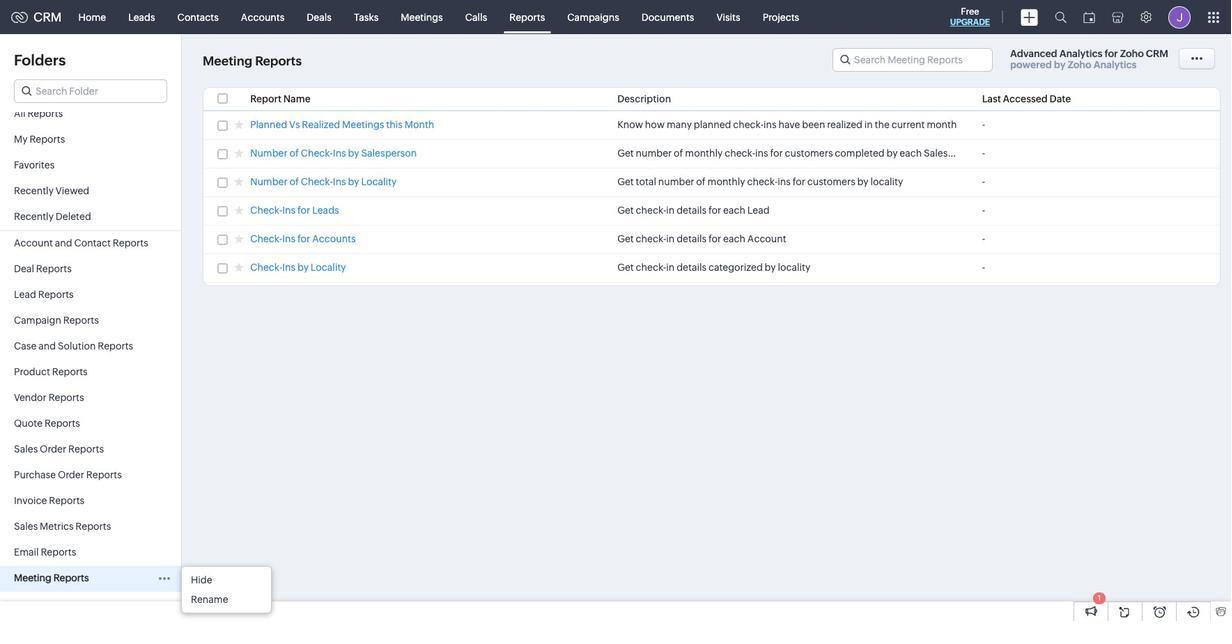 Task type: describe. For each thing, give the bounding box(es) containing it.
check- down get number of monthly check-ins for customers completed by each salesperson -
[[747, 176, 778, 187]]

campaigns link
[[556, 0, 630, 34]]

reports right contact at top left
[[113, 238, 148, 249]]

projects
[[763, 11, 799, 23]]

ins for locality
[[282, 262, 296, 273]]

vendor reports link
[[0, 386, 181, 412]]

1 vertical spatial locality
[[778, 262, 811, 273]]

of inside number of check-ins by locality link
[[289, 176, 299, 187]]

how
[[645, 119, 665, 130]]

free upgrade
[[950, 6, 990, 27]]

quote reports
[[14, 418, 80, 429]]

1 salesperson from the left
[[361, 148, 417, 159]]

the
[[875, 119, 890, 130]]

rename
[[191, 594, 228, 606]]

0 vertical spatial lead
[[748, 205, 770, 216]]

number of check-ins by locality link
[[250, 176, 397, 190]]

1 vertical spatial meetings
[[342, 119, 384, 130]]

sales order reports link
[[0, 438, 181, 463]]

get for get check-in details for each lead
[[617, 205, 634, 216]]

meetings link
[[390, 0, 454, 34]]

check- down total
[[636, 205, 666, 216]]

calls link
[[454, 0, 498, 34]]

solution
[[58, 341, 96, 352]]

all reports
[[14, 108, 63, 119]]

0 vertical spatial crm
[[33, 10, 62, 24]]

recently deleted link
[[0, 205, 181, 231]]

total
[[636, 176, 656, 187]]

purchase
[[14, 470, 56, 481]]

campaign reports link
[[0, 309, 181, 334]]

vs
[[289, 119, 300, 130]]

deals
[[307, 11, 332, 23]]

check- down number of check-ins by salesperson link
[[301, 176, 333, 187]]

number for number of check-ins by salesperson
[[250, 148, 288, 159]]

check- down the get check-in details for each account
[[636, 262, 666, 273]]

purchase order reports link
[[0, 463, 181, 489]]

documents link
[[630, 0, 705, 34]]

crm link
[[11, 10, 62, 24]]

for inside advanced analytics for zoho crm powered by zoho analytics
[[1105, 48, 1118, 59]]

1 horizontal spatial zoho
[[1120, 48, 1144, 59]]

by down the 'check-ins for accounts' link
[[298, 262, 309, 273]]

ins inside number of check-ins by locality link
[[333, 176, 346, 187]]

product reports link
[[0, 360, 181, 386]]

month
[[405, 119, 434, 130]]

sales order reports
[[14, 444, 104, 455]]

ins for leads
[[282, 205, 296, 216]]

get total number of monthly check-ins for customers by locality
[[617, 176, 903, 187]]

meeting reports link
[[0, 566, 181, 592]]

- for get check-in details categorized by locality
[[982, 262, 985, 273]]

account and contact reports link
[[0, 231, 181, 257]]

tasks link
[[343, 0, 390, 34]]

recently viewed link
[[0, 179, 181, 205]]

leads link
[[117, 0, 166, 34]]

0 vertical spatial meeting reports
[[203, 54, 302, 69]]

check-ins for accounts link
[[250, 233, 356, 247]]

2 salesperson from the left
[[924, 148, 980, 159]]

0 vertical spatial leads
[[128, 11, 155, 23]]

reports down email reports link
[[53, 573, 89, 584]]

deals link
[[296, 0, 343, 34]]

get check-in details categorized by locality
[[617, 262, 811, 273]]

recently for recently viewed
[[14, 185, 54, 196]]

- for get total number of monthly check-ins for customers by locality
[[982, 176, 985, 187]]

contact
[[74, 238, 111, 249]]

number of check-ins by salesperson
[[250, 148, 417, 159]]

in left the
[[865, 119, 873, 130]]

deal reports link
[[0, 257, 181, 283]]

date
[[1050, 93, 1071, 105]]

1 vertical spatial meeting
[[14, 573, 51, 584]]

check- for accounts
[[250, 233, 282, 245]]

2 - from the top
[[982, 148, 985, 159]]

my reports link
[[0, 128, 181, 153]]

1 horizontal spatial locality
[[361, 176, 397, 187]]

planned vs realized meetings this month
[[250, 119, 434, 130]]

this
[[386, 119, 403, 130]]

deal reports
[[14, 263, 72, 275]]

campaign
[[14, 315, 61, 326]]

in for get check-in details categorized by locality
[[666, 262, 675, 273]]

1 horizontal spatial account
[[748, 233, 786, 245]]

check- down 'get check-in details for each lead' at the top of the page
[[636, 233, 666, 245]]

check- down realized in the top of the page
[[301, 148, 333, 159]]

home link
[[67, 0, 117, 34]]

- for know how many planned check-ins have been realized in the current month
[[982, 119, 985, 130]]

check-ins for accounts
[[250, 233, 356, 245]]

get number of monthly check-ins for customers completed by each salesperson -
[[617, 148, 985, 159]]

sales for sales metrics reports
[[14, 521, 38, 532]]

ins for for
[[755, 148, 768, 159]]

categorized
[[709, 262, 763, 273]]

order for purchase
[[58, 470, 84, 481]]

order for sales
[[40, 444, 66, 455]]

invoice
[[14, 495, 47, 507]]

last accessed date
[[982, 93, 1071, 105]]

realized
[[827, 119, 863, 130]]

lead reports link
[[0, 283, 181, 309]]

completed
[[835, 148, 885, 159]]

folders
[[14, 52, 66, 69]]

invoice reports link
[[0, 489, 181, 515]]

product
[[14, 367, 50, 378]]

home
[[78, 11, 106, 23]]

by inside advanced analytics for zoho crm powered by zoho analytics
[[1054, 59, 1066, 70]]

report name
[[250, 93, 311, 105]]

campaigns
[[567, 11, 619, 23]]

vendor
[[14, 392, 47, 403]]

reports down product reports
[[49, 392, 84, 403]]

reports right my
[[30, 134, 65, 145]]

by right categorized
[[765, 262, 776, 273]]

1 vertical spatial monthly
[[708, 176, 745, 187]]

1 horizontal spatial meeting
[[203, 54, 252, 69]]

1 horizontal spatial locality
[[871, 176, 903, 187]]

free
[[961, 6, 979, 17]]

many
[[667, 119, 692, 130]]

campaign reports
[[14, 315, 99, 326]]

crm inside advanced analytics for zoho crm powered by zoho analytics
[[1146, 48, 1169, 59]]

recently for recently deleted
[[14, 211, 54, 222]]

projects link
[[752, 0, 811, 34]]

email
[[14, 547, 39, 558]]

by down the
[[887, 148, 898, 159]]

reports inside 'link'
[[68, 444, 104, 455]]

purchase order reports
[[14, 470, 122, 481]]

0 horizontal spatial accounts
[[241, 11, 285, 23]]

case and solution reports link
[[0, 334, 181, 360]]

reports up lead reports
[[36, 263, 72, 275]]

2 vertical spatial ins
[[778, 176, 791, 187]]

quote
[[14, 418, 43, 429]]

my reports
[[14, 134, 65, 145]]

details for lead
[[677, 205, 707, 216]]



Task type: vqa. For each thing, say whether or not it's contained in the screenshot.
Inactive
no



Task type: locate. For each thing, give the bounding box(es) containing it.
meetings left calls in the top left of the page
[[401, 11, 443, 23]]

metrics
[[40, 521, 74, 532]]

1 horizontal spatial crm
[[1146, 48, 1169, 59]]

ins down the check-ins for leads link
[[282, 233, 296, 245]]

check- down the check-ins for leads link
[[250, 233, 282, 245]]

and inside account and contact reports link
[[55, 238, 72, 249]]

0 horizontal spatial crm
[[33, 10, 62, 24]]

ins inside the 'check-ins for accounts' link
[[282, 233, 296, 245]]

0 horizontal spatial meeting reports
[[14, 573, 89, 584]]

3 details from the top
[[677, 262, 707, 273]]

monthly down the planned
[[685, 148, 723, 159]]

1 sales from the top
[[14, 444, 38, 455]]

1 vertical spatial customers
[[807, 176, 856, 187]]

by down planned vs realized meetings this month link
[[348, 148, 359, 159]]

5 get from the top
[[617, 262, 634, 273]]

0 horizontal spatial meetings
[[342, 119, 384, 130]]

lead down get total number of monthly check-ins for customers by locality
[[748, 205, 770, 216]]

check-
[[733, 119, 764, 130], [725, 148, 755, 159], [747, 176, 778, 187], [636, 205, 666, 216], [636, 233, 666, 245], [636, 262, 666, 273]]

reports down metrics
[[41, 547, 76, 558]]

description
[[617, 93, 671, 105]]

recently viewed
[[14, 185, 89, 196]]

have
[[779, 119, 800, 130]]

check-ins for leads
[[250, 205, 339, 216]]

contacts
[[177, 11, 219, 23]]

1 number from the top
[[250, 148, 288, 159]]

0 vertical spatial meetings
[[401, 11, 443, 23]]

each down get total number of monthly check-ins for customers by locality
[[723, 205, 746, 216]]

0 vertical spatial monthly
[[685, 148, 723, 159]]

meeting
[[203, 54, 252, 69], [14, 573, 51, 584]]

accounts left deals link
[[241, 11, 285, 23]]

get check-in details for each account
[[617, 233, 786, 245]]

and right case
[[38, 341, 56, 352]]

ins down planned vs realized meetings this month link
[[333, 148, 346, 159]]

reports up report name
[[255, 54, 302, 69]]

1 details from the top
[[677, 205, 707, 216]]

each up categorized
[[723, 233, 746, 245]]

in
[[865, 119, 873, 130], [666, 205, 675, 216], [666, 233, 675, 245], [666, 262, 675, 273]]

reports down purchase order reports
[[49, 495, 84, 507]]

and inside the case and solution reports link
[[38, 341, 56, 352]]

recently inside recently viewed link
[[14, 185, 54, 196]]

email reports link
[[0, 541, 181, 566]]

salesperson down this
[[361, 148, 417, 159]]

ins left have
[[764, 119, 777, 130]]

0 horizontal spatial locality
[[311, 262, 346, 273]]

ins for accounts
[[282, 233, 296, 245]]

lead reports
[[14, 289, 74, 300]]

advanced
[[1010, 48, 1057, 59]]

0 vertical spatial ins
[[764, 119, 777, 130]]

ins for have
[[764, 119, 777, 130]]

number of check-ins by locality
[[250, 176, 397, 187]]

0 vertical spatial locality
[[871, 176, 903, 187]]

salesperson
[[361, 148, 417, 159], [924, 148, 980, 159]]

0 vertical spatial sales
[[14, 444, 38, 455]]

accessed
[[1003, 93, 1048, 105]]

deleted
[[56, 211, 91, 222]]

0 horizontal spatial leads
[[128, 11, 155, 23]]

2 recently from the top
[[14, 211, 54, 222]]

order
[[40, 444, 66, 455], [58, 470, 84, 481]]

get
[[617, 148, 634, 159], [617, 176, 634, 187], [617, 205, 634, 216], [617, 233, 634, 245], [617, 262, 634, 273]]

1 horizontal spatial leads
[[312, 205, 339, 216]]

name
[[283, 93, 311, 105]]

reports down campaign reports link
[[98, 341, 133, 352]]

sales metrics reports link
[[0, 515, 181, 541]]

been
[[802, 119, 825, 130]]

and down deleted
[[55, 238, 72, 249]]

1 vertical spatial ins
[[755, 148, 768, 159]]

reports up solution at the bottom of the page
[[63, 315, 99, 326]]

0 vertical spatial locality
[[361, 176, 397, 187]]

5 - from the top
[[982, 233, 985, 245]]

ins down the 'check-ins for accounts' link
[[282, 262, 296, 273]]

meeting reports
[[203, 54, 302, 69], [14, 573, 89, 584]]

number for number of check-ins by locality
[[250, 176, 288, 187]]

check- up check-ins for accounts
[[250, 205, 282, 216]]

2 sales from the top
[[14, 521, 38, 532]]

recently inside 'recently deleted' link
[[14, 211, 54, 222]]

locality right categorized
[[778, 262, 811, 273]]

in up the get check-in details for each account
[[666, 205, 675, 216]]

leads down number of check-ins by locality link in the left of the page
[[312, 205, 339, 216]]

check-ins by locality link
[[250, 262, 346, 275]]

invoice reports
[[14, 495, 84, 507]]

get for get number of monthly check-ins for customers completed by each salesperson -
[[617, 148, 634, 159]]

monthly
[[685, 148, 723, 159], [708, 176, 745, 187]]

account up deal
[[14, 238, 53, 249]]

accounts link
[[230, 0, 296, 34]]

account up categorized
[[748, 233, 786, 245]]

- for get check-in details for each account
[[982, 233, 985, 245]]

customers down 'completed'
[[807, 176, 856, 187]]

4 get from the top
[[617, 233, 634, 245]]

recently down favorites
[[14, 185, 54, 196]]

reports right calls in the top left of the page
[[510, 11, 545, 23]]

number of check-ins by salesperson link
[[250, 148, 417, 161]]

0 vertical spatial meeting
[[203, 54, 252, 69]]

each for lead
[[723, 205, 746, 216]]

2 get from the top
[[617, 176, 634, 187]]

2 vertical spatial each
[[723, 233, 746, 245]]

0 vertical spatial customers
[[785, 148, 833, 159]]

1 vertical spatial order
[[58, 470, 84, 481]]

recently deleted
[[14, 211, 91, 222]]

in for get check-in details for each lead
[[666, 205, 675, 216]]

favorites
[[14, 160, 55, 171]]

and for case
[[38, 341, 56, 352]]

0 horizontal spatial locality
[[778, 262, 811, 273]]

1 vertical spatial and
[[38, 341, 56, 352]]

in for get check-in details for each account
[[666, 233, 675, 245]]

number down planned
[[250, 148, 288, 159]]

get check-in details for each lead
[[617, 205, 770, 216]]

order down sales order reports
[[58, 470, 84, 481]]

tasks
[[354, 11, 379, 23]]

order inside 'link'
[[40, 444, 66, 455]]

reports down quote reports link
[[68, 444, 104, 455]]

reports down sales order reports 'link'
[[86, 470, 122, 481]]

sales
[[14, 444, 38, 455], [14, 521, 38, 532]]

planned
[[250, 119, 287, 130]]

hide
[[191, 575, 212, 586]]

monthly up 'get check-in details for each lead' at the top of the page
[[708, 176, 745, 187]]

0 vertical spatial recently
[[14, 185, 54, 196]]

1 vertical spatial lead
[[14, 289, 36, 300]]

know how many planned check-ins have been realized in the current month
[[617, 119, 957, 130]]

ins inside the check-ins for leads link
[[282, 205, 296, 216]]

details for account
[[677, 233, 707, 245]]

account and contact reports
[[14, 238, 148, 249]]

sales metrics reports
[[14, 521, 111, 532]]

case and solution reports
[[14, 341, 133, 352]]

ins inside the check-ins by locality link
[[282, 262, 296, 273]]

meeting reports up report
[[203, 54, 302, 69]]

meeting down contacts
[[203, 54, 252, 69]]

lead down deal
[[14, 289, 36, 300]]

current
[[892, 119, 925, 130]]

of inside number of check-ins by salesperson link
[[289, 148, 299, 159]]

1 horizontal spatial meeting reports
[[203, 54, 302, 69]]

0 horizontal spatial lead
[[14, 289, 36, 300]]

each for account
[[723, 233, 746, 245]]

by down 'completed'
[[857, 176, 869, 187]]

in down the get check-in details for each account
[[666, 262, 675, 273]]

0 vertical spatial number
[[636, 148, 672, 159]]

advanced analytics for zoho crm powered by zoho analytics
[[1010, 48, 1169, 70]]

0 vertical spatial and
[[55, 238, 72, 249]]

ins down get number of monthly check-ins for customers completed by each salesperson -
[[778, 176, 791, 187]]

1 - from the top
[[982, 119, 985, 130]]

check-ins for leads link
[[250, 205, 339, 218]]

2 vertical spatial details
[[677, 262, 707, 273]]

quote reports link
[[0, 412, 181, 438]]

1 vertical spatial details
[[677, 233, 707, 245]]

lead
[[748, 205, 770, 216], [14, 289, 36, 300]]

details for locality
[[677, 262, 707, 273]]

reports link
[[498, 0, 556, 34]]

contacts link
[[166, 0, 230, 34]]

1 vertical spatial locality
[[311, 262, 346, 273]]

number
[[250, 148, 288, 159], [250, 176, 288, 187]]

locality down number of check-ins by salesperson link
[[361, 176, 397, 187]]

- for get check-in details for each lead
[[982, 205, 985, 216]]

locality
[[361, 176, 397, 187], [311, 262, 346, 273]]

visits link
[[705, 0, 752, 34]]

customers down the been
[[785, 148, 833, 159]]

0 horizontal spatial salesperson
[[361, 148, 417, 159]]

1 vertical spatial crm
[[1146, 48, 1169, 59]]

get for get check-in details for each account
[[617, 233, 634, 245]]

1 recently from the top
[[14, 185, 54, 196]]

0 horizontal spatial account
[[14, 238, 53, 249]]

check-ins by locality
[[250, 262, 346, 273]]

and for account
[[55, 238, 72, 249]]

details down the get check-in details for each account
[[677, 262, 707, 273]]

leads right home
[[128, 11, 155, 23]]

3 - from the top
[[982, 176, 985, 187]]

ins inside number of check-ins by salesperson link
[[333, 148, 346, 159]]

4 - from the top
[[982, 205, 985, 216]]

ins up check-ins for accounts
[[282, 205, 296, 216]]

reports up sales order reports
[[45, 418, 80, 429]]

Search Folder text field
[[15, 80, 167, 102]]

meeting reports down email reports
[[14, 573, 89, 584]]

2 details from the top
[[677, 233, 707, 245]]

details
[[677, 205, 707, 216], [677, 233, 707, 245], [677, 262, 707, 273]]

accounts up check-ins by locality
[[312, 233, 356, 245]]

meetings inside 'link'
[[401, 11, 443, 23]]

1 vertical spatial leads
[[312, 205, 339, 216]]

by down number of check-ins by salesperson link
[[348, 176, 359, 187]]

1 horizontal spatial salesperson
[[924, 148, 980, 159]]

1 vertical spatial sales
[[14, 521, 38, 532]]

meetings
[[401, 11, 443, 23], [342, 119, 384, 130]]

sales up the email
[[14, 521, 38, 532]]

accounts
[[241, 11, 285, 23], [312, 233, 356, 245]]

meetings left this
[[342, 119, 384, 130]]

locality down 'completed'
[[871, 176, 903, 187]]

number
[[636, 148, 672, 159], [658, 176, 694, 187]]

meeting down the email
[[14, 573, 51, 584]]

0 vertical spatial details
[[677, 205, 707, 216]]

of down vs
[[289, 148, 299, 159]]

salesperson down month
[[924, 148, 980, 159]]

locality down the 'check-ins for accounts' link
[[311, 262, 346, 273]]

sales down the quote
[[14, 444, 38, 455]]

logo image
[[11, 11, 28, 23]]

report
[[250, 93, 282, 105]]

last
[[982, 93, 1001, 105]]

order down quote reports
[[40, 444, 66, 455]]

number up check-ins for leads
[[250, 176, 288, 187]]

get for get total number of monthly check-ins for customers by locality
[[617, 176, 634, 187]]

reports down case and solution reports
[[52, 367, 88, 378]]

3 get from the top
[[617, 205, 634, 216]]

by right powered
[[1054, 59, 1066, 70]]

sales inside 'link'
[[14, 444, 38, 455]]

1 get from the top
[[617, 148, 634, 159]]

documents
[[642, 11, 694, 23]]

1 vertical spatial recently
[[14, 211, 54, 222]]

check- up get total number of monthly check-ins for customers by locality
[[725, 148, 755, 159]]

check- down the 'check-ins for accounts' link
[[250, 262, 282, 273]]

zoho
[[1120, 48, 1144, 59], [1068, 59, 1092, 70]]

2 number from the top
[[250, 176, 288, 187]]

reports down invoice reports link
[[75, 521, 111, 532]]

1 horizontal spatial lead
[[748, 205, 770, 216]]

all reports link
[[0, 102, 181, 128]]

by
[[1054, 59, 1066, 70], [348, 148, 359, 159], [887, 148, 898, 159], [348, 176, 359, 187], [857, 176, 869, 187], [298, 262, 309, 273], [765, 262, 776, 273]]

number down how
[[636, 148, 672, 159]]

number right total
[[658, 176, 694, 187]]

1 vertical spatial number
[[658, 176, 694, 187]]

reports up 'campaign reports' on the left of the page
[[38, 289, 74, 300]]

1 vertical spatial number
[[250, 176, 288, 187]]

check- right the planned
[[733, 119, 764, 130]]

reports right all
[[27, 108, 63, 119]]

ins
[[333, 148, 346, 159], [333, 176, 346, 187], [282, 205, 296, 216], [282, 233, 296, 245], [282, 262, 296, 273]]

upgrade
[[950, 17, 990, 27]]

ins up get total number of monthly check-ins for customers by locality
[[755, 148, 768, 159]]

ins down number of check-ins by salesperson link
[[333, 176, 346, 187]]

check- for locality
[[250, 262, 282, 273]]

my
[[14, 134, 28, 145]]

of up check-ins for leads
[[289, 176, 299, 187]]

of down many
[[674, 148, 683, 159]]

6 - from the top
[[982, 262, 985, 273]]

locality
[[871, 176, 903, 187], [778, 262, 811, 273]]

1 vertical spatial meeting reports
[[14, 573, 89, 584]]

check-
[[301, 148, 333, 159], [301, 176, 333, 187], [250, 205, 282, 216], [250, 233, 282, 245], [250, 262, 282, 273]]

0 vertical spatial order
[[40, 444, 66, 455]]

0 horizontal spatial meeting
[[14, 573, 51, 584]]

powered
[[1010, 59, 1052, 70]]

product reports
[[14, 367, 88, 378]]

details down 'get check-in details for each lead' at the top of the page
[[677, 233, 707, 245]]

sales for sales order reports
[[14, 444, 38, 455]]

of up 'get check-in details for each lead' at the top of the page
[[696, 176, 706, 187]]

details up the get check-in details for each account
[[677, 205, 707, 216]]

1 horizontal spatial accounts
[[312, 233, 356, 245]]

0 vertical spatial number
[[250, 148, 288, 159]]

0 horizontal spatial zoho
[[1068, 59, 1092, 70]]

0 vertical spatial each
[[900, 148, 922, 159]]

check- for leads
[[250, 205, 282, 216]]

get for get check-in details categorized by locality
[[617, 262, 634, 273]]

planned vs realized meetings this month link
[[250, 119, 434, 132]]

planned
[[694, 119, 731, 130]]

1 vertical spatial each
[[723, 205, 746, 216]]

0 vertical spatial accounts
[[241, 11, 285, 23]]

recently down recently viewed
[[14, 211, 54, 222]]

in down 'get check-in details for each lead' at the top of the page
[[666, 233, 675, 245]]

Search Meeting Reports text field
[[833, 49, 992, 71]]

favorites link
[[0, 153, 181, 179]]

1 horizontal spatial meetings
[[401, 11, 443, 23]]

month
[[927, 119, 957, 130]]

1 vertical spatial accounts
[[312, 233, 356, 245]]

each down current
[[900, 148, 922, 159]]

all
[[14, 108, 25, 119]]



